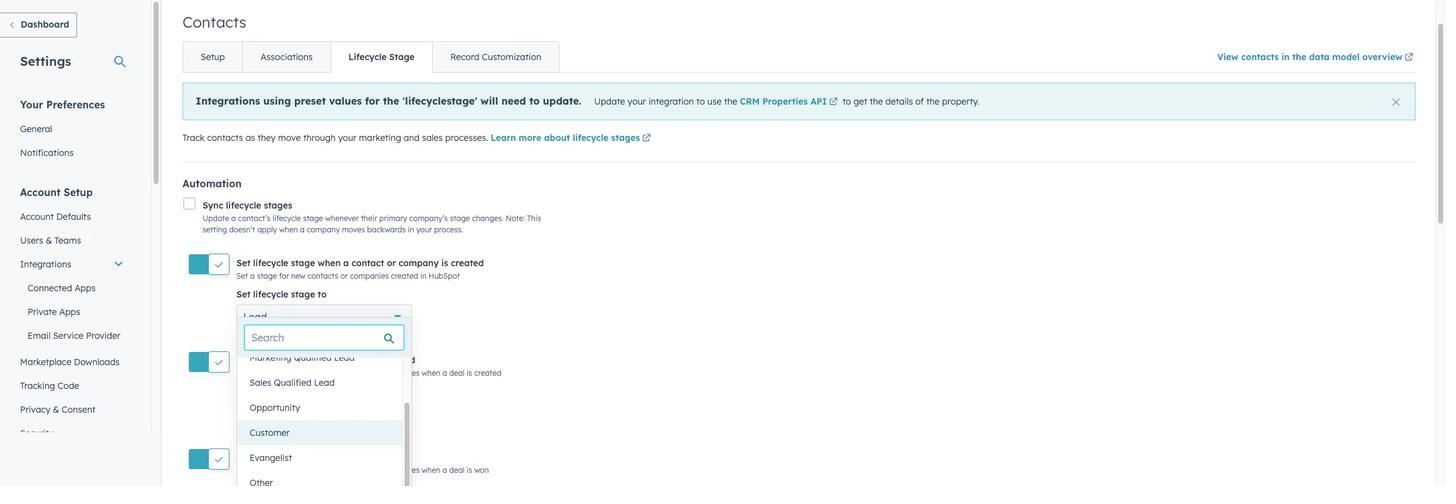Task type: locate. For each thing, give the bounding box(es) containing it.
the up the 'marketing'
[[383, 95, 399, 107]]

record customization
[[450, 51, 541, 63]]

view contacts in the data model overview link
[[1217, 43, 1416, 72]]

lifecycle down apply
[[253, 258, 288, 269]]

for inside 'set lifecycle stage when a deal is won set a stage for associated contacts and companies when a deal is won'
[[279, 466, 289, 476]]

for inside "alert"
[[365, 95, 380, 107]]

'lifecyclestage'
[[403, 95, 477, 107]]

qualified down search search box
[[294, 353, 332, 364]]

0 vertical spatial or
[[387, 258, 396, 269]]

associated down "marketing qualified lead"
[[291, 369, 330, 378]]

lifecycle down marketing
[[253, 386, 288, 398]]

marketing qualified lead button
[[237, 346, 402, 371]]

users & teams link
[[13, 229, 131, 253]]

0 horizontal spatial update
[[203, 214, 229, 224]]

your right through
[[338, 132, 356, 144]]

and
[[404, 132, 420, 144], [365, 369, 379, 378], [365, 466, 379, 476]]

1 horizontal spatial &
[[53, 405, 59, 416]]

1 horizontal spatial your
[[416, 225, 432, 235]]

0 vertical spatial setup
[[201, 51, 225, 63]]

stage down marketing
[[257, 369, 277, 378]]

& for users
[[46, 235, 52, 247]]

integrations using preset values for the 'lifecyclestage' will need to update.
[[196, 95, 582, 107]]

integrations button
[[13, 253, 131, 277]]

lifecycle inside 'set lifecycle stage when a deal is won set a stage for associated contacts and companies when a deal is won'
[[253, 452, 288, 464]]

set lifecycle stage to down marketing
[[236, 386, 327, 398]]

associated inside 'set lifecycle stage when a deal is won set a stage for associated contacts and companies when a deal is won'
[[291, 466, 330, 476]]

integrations for integrations
[[20, 259, 71, 270]]

1 horizontal spatial company
[[399, 258, 439, 269]]

1 vertical spatial &
[[53, 405, 59, 416]]

track contacts as they move through your marketing and sales processes.
[[183, 132, 491, 144]]

opportunity inside button
[[250, 403, 300, 414]]

lifecycle up sales
[[253, 355, 288, 366]]

stages
[[611, 132, 640, 144], [264, 200, 292, 212]]

1 horizontal spatial in
[[420, 271, 427, 281]]

0 vertical spatial set lifecycle stage to
[[236, 289, 327, 300]]

stage up new
[[291, 258, 315, 269]]

will
[[481, 95, 498, 107]]

1 vertical spatial companies
[[381, 369, 420, 378]]

0 vertical spatial in
[[1282, 51, 1290, 63]]

account for account defaults
[[20, 211, 54, 223]]

0 vertical spatial associated
[[291, 369, 330, 378]]

2 set lifecycle stage to from the top
[[236, 386, 327, 398]]

consent
[[62, 405, 95, 416]]

setup inside navigation
[[201, 51, 225, 63]]

doesn't
[[229, 225, 255, 235]]

1 vertical spatial integrations
[[20, 259, 71, 270]]

1 vertical spatial setup
[[64, 186, 93, 199]]

and for created
[[365, 369, 379, 378]]

stages up apply
[[264, 200, 292, 212]]

integrations inside 'button'
[[20, 259, 71, 270]]

stage
[[303, 214, 323, 224], [450, 214, 470, 224], [291, 258, 315, 269], [257, 271, 277, 281], [291, 289, 315, 300], [291, 355, 315, 366], [257, 369, 277, 378], [291, 386, 315, 398], [291, 452, 315, 464], [257, 466, 277, 476]]

in
[[1282, 51, 1290, 63], [408, 225, 414, 235], [420, 271, 427, 281]]

companies for won
[[381, 466, 420, 476]]

1 horizontal spatial or
[[387, 258, 396, 269]]

account defaults link
[[13, 205, 131, 229]]

apps up 'private apps' link
[[75, 283, 96, 294]]

1 vertical spatial apps
[[59, 307, 80, 318]]

qualified for marketing
[[294, 353, 332, 364]]

tracking
[[20, 381, 55, 392]]

track
[[183, 132, 205, 144]]

0 horizontal spatial setup
[[64, 186, 93, 199]]

1 account from the top
[[20, 186, 61, 199]]

company down "whenever"
[[307, 225, 340, 235]]

companies inside 'set lifecycle stage when a deal is won set a stage for associated contacts and companies when a deal is won'
[[381, 466, 420, 476]]

0 horizontal spatial &
[[46, 235, 52, 247]]

private apps
[[28, 307, 80, 318]]

private apps link
[[13, 300, 131, 324]]

1 vertical spatial lead
[[334, 353, 355, 364]]

1 vertical spatial in
[[408, 225, 414, 235]]

contacts left as
[[207, 132, 243, 144]]

won
[[382, 452, 400, 464], [474, 466, 489, 476]]

& right users
[[46, 235, 52, 247]]

apps for connected apps
[[75, 283, 96, 294]]

users & teams
[[20, 235, 81, 247]]

the right get
[[870, 96, 883, 107]]

for right values on the top left of page
[[365, 95, 380, 107]]

connected
[[28, 283, 72, 294]]

1 vertical spatial update
[[203, 214, 229, 224]]

integrations for integrations using preset values for the 'lifecyclestage' will need to update.
[[196, 95, 260, 107]]

downloads
[[74, 357, 120, 368]]

through
[[303, 132, 336, 144]]

update up setting
[[203, 214, 229, 224]]

to up lead popup button
[[318, 289, 327, 300]]

2 associated from the top
[[291, 466, 330, 476]]

companies inside set lifecycle stage when a contact or company is created set a stage for new contacts or companies created in hubspot
[[350, 271, 389, 281]]

update
[[594, 96, 625, 107], [203, 214, 229, 224]]

and inside set lifecycle stage when a deal is created set a stage for associated contacts and companies when a deal is created
[[365, 369, 379, 378]]

your inside sync lifecycle stages update a contact's lifecycle stage whenever their primary company's stage changes. note: this setting doesn't apply when a company moves backwards in your process.
[[416, 225, 432, 235]]

lead for marketing qualified lead
[[334, 353, 355, 364]]

2 vertical spatial and
[[365, 466, 379, 476]]

4 set from the top
[[236, 355, 251, 366]]

0 vertical spatial lead
[[243, 311, 267, 323]]

qualified
[[294, 353, 332, 364], [274, 378, 312, 389]]

update right update.
[[594, 96, 625, 107]]

your inside integrations using preset values for the 'lifecyclestage' will need to update. "alert"
[[628, 96, 646, 107]]

for inside set lifecycle stage when a deal is created set a stage for associated contacts and companies when a deal is created
[[279, 369, 289, 378]]

integrations using preset values for the 'lifecyclestage' will need to update. alert
[[183, 83, 1416, 120]]

in left hubspot
[[420, 271, 427, 281]]

8 set from the top
[[236, 466, 248, 476]]

companies inside set lifecycle stage when a deal is created set a stage for associated contacts and companies when a deal is created
[[381, 369, 420, 378]]

2 vertical spatial in
[[420, 271, 427, 281]]

1 associated from the top
[[291, 369, 330, 378]]

set
[[236, 258, 251, 269], [236, 271, 248, 281], [236, 289, 251, 300], [236, 355, 251, 366], [236, 369, 248, 378], [236, 386, 251, 398], [236, 452, 251, 464], [236, 466, 248, 476]]

values
[[329, 95, 362, 107]]

qualified down "marketing qualified lead"
[[274, 378, 312, 389]]

lead down search search box
[[334, 353, 355, 364]]

lead up marketing
[[243, 311, 267, 323]]

for left new
[[279, 271, 289, 281]]

0 horizontal spatial in
[[408, 225, 414, 235]]

stage left new
[[257, 271, 277, 281]]

notifications link
[[13, 141, 131, 165]]

0 vertical spatial stages
[[611, 132, 640, 144]]

account for account setup
[[20, 186, 61, 199]]

navigation
[[183, 41, 560, 73]]

company up hubspot
[[399, 258, 439, 269]]

your down company's
[[416, 225, 432, 235]]

contacts inside 'set lifecycle stage when a deal is won set a stage for associated contacts and companies when a deal is won'
[[332, 466, 363, 476]]

customer button
[[237, 421, 402, 446]]

1 vertical spatial stages
[[264, 200, 292, 212]]

marketing qualified lead
[[250, 353, 355, 364]]

lifecycle up "contact's"
[[226, 200, 261, 212]]

to right need
[[529, 95, 540, 107]]

1 vertical spatial and
[[365, 369, 379, 378]]

in left data
[[1282, 51, 1290, 63]]

account
[[20, 186, 61, 199], [20, 211, 54, 223]]

0 horizontal spatial integrations
[[20, 259, 71, 270]]

to left use
[[696, 96, 705, 107]]

5 set from the top
[[236, 369, 248, 378]]

0 vertical spatial &
[[46, 235, 52, 247]]

email service provider
[[28, 331, 120, 342]]

more
[[519, 132, 541, 144]]

navigation containing setup
[[183, 41, 560, 73]]

associated for won
[[291, 466, 330, 476]]

companies for created
[[381, 369, 420, 378]]

& for privacy
[[53, 405, 59, 416]]

account up users
[[20, 211, 54, 223]]

lead up opportunity button
[[314, 378, 335, 389]]

for down marketing
[[279, 369, 289, 378]]

0 horizontal spatial your
[[338, 132, 356, 144]]

when
[[279, 225, 298, 235], [318, 258, 341, 269], [318, 355, 341, 366], [422, 369, 440, 378], [318, 452, 341, 464], [422, 466, 440, 476]]

lifecycle up lead popup button
[[253, 289, 288, 300]]

1 horizontal spatial setup
[[201, 51, 225, 63]]

1 vertical spatial account
[[20, 211, 54, 223]]

0 vertical spatial update
[[594, 96, 625, 107]]

contacts down customer button
[[332, 466, 363, 476]]

setup up defaults
[[64, 186, 93, 199]]

1 vertical spatial associated
[[291, 466, 330, 476]]

your preferences
[[20, 98, 105, 111]]

note:
[[506, 214, 525, 224]]

link opens in a new window image
[[1405, 51, 1414, 66], [1405, 53, 1414, 63], [829, 97, 838, 109], [829, 98, 838, 107], [642, 132, 651, 147], [642, 134, 651, 144]]

a
[[231, 214, 236, 224], [300, 225, 305, 235], [343, 258, 349, 269], [250, 271, 255, 281], [343, 355, 349, 366], [250, 369, 255, 378], [442, 369, 447, 378], [343, 452, 349, 464], [250, 466, 255, 476], [442, 466, 447, 476]]

0 horizontal spatial won
[[382, 452, 400, 464]]

opportunity inside popup button
[[243, 408, 301, 421]]

lead for sales qualified lead
[[314, 378, 335, 389]]

0 vertical spatial companies
[[350, 271, 389, 281]]

0 horizontal spatial company
[[307, 225, 340, 235]]

2 vertical spatial lead
[[314, 378, 335, 389]]

and inside 'set lifecycle stage when a deal is won set a stage for associated contacts and companies when a deal is won'
[[365, 466, 379, 476]]

marketplace downloads
[[20, 357, 120, 368]]

lifecycle inside set lifecycle stage when a contact or company is created set a stage for new contacts or companies created in hubspot
[[253, 258, 288, 269]]

0 horizontal spatial or
[[341, 271, 348, 281]]

integrations up the connected
[[20, 259, 71, 270]]

associated
[[291, 369, 330, 378], [291, 466, 330, 476]]

1 vertical spatial or
[[341, 271, 348, 281]]

your left integration
[[628, 96, 646, 107]]

0 vertical spatial integrations
[[196, 95, 260, 107]]

users
[[20, 235, 43, 247]]

contacts right new
[[308, 271, 338, 281]]

tracking code link
[[13, 374, 131, 398]]

3 set from the top
[[236, 289, 251, 300]]

2 set from the top
[[236, 271, 248, 281]]

or right contact
[[387, 258, 396, 269]]

update inside "alert"
[[594, 96, 625, 107]]

apps for private apps
[[59, 307, 80, 318]]

whenever
[[325, 214, 359, 224]]

lifecycle down customer at bottom
[[253, 452, 288, 464]]

your preferences element
[[13, 98, 131, 165]]

stage down new
[[291, 289, 315, 300]]

set lifecycle stage when a deal is created set a stage for associated contacts and companies when a deal is created
[[236, 355, 501, 378]]

1 vertical spatial qualified
[[274, 378, 312, 389]]

integrations up as
[[196, 95, 260, 107]]

1 horizontal spatial integrations
[[196, 95, 260, 107]]

for down evangelist
[[279, 466, 289, 476]]

integrations inside "alert"
[[196, 95, 260, 107]]

record customization link
[[432, 42, 559, 72]]

apply
[[257, 225, 277, 235]]

set lifecycle stage to
[[236, 289, 327, 300], [236, 386, 327, 398]]

1 vertical spatial set lifecycle stage to
[[236, 386, 327, 398]]

email
[[28, 331, 51, 342]]

1 set lifecycle stage to from the top
[[236, 289, 327, 300]]

0 vertical spatial company
[[307, 225, 340, 235]]

when inside set lifecycle stage when a contact or company is created set a stage for new contacts or companies created in hubspot
[[318, 258, 341, 269]]

1 vertical spatial company
[[399, 258, 439, 269]]

evangelist button
[[237, 446, 402, 471]]

stage down evangelist
[[257, 466, 277, 476]]

to up opportunity popup button
[[318, 386, 327, 398]]

associated inside set lifecycle stage when a deal is created set a stage for associated contacts and companies when a deal is created
[[291, 369, 330, 378]]

the left data
[[1292, 51, 1307, 63]]

set lifecycle stage to for opportunity
[[236, 386, 327, 398]]

setup
[[201, 51, 225, 63], [64, 186, 93, 199]]

associated down customer button
[[291, 466, 330, 476]]

or
[[387, 258, 396, 269], [341, 271, 348, 281]]

0 vertical spatial apps
[[75, 283, 96, 294]]

1 vertical spatial won
[[474, 466, 489, 476]]

1 horizontal spatial stages
[[611, 132, 640, 144]]

evangelist
[[250, 453, 292, 464]]

in down company's
[[408, 225, 414, 235]]

the
[[1292, 51, 1307, 63], [383, 95, 399, 107], [724, 96, 737, 107], [870, 96, 883, 107], [926, 96, 940, 107]]

apps inside the connected apps link
[[75, 283, 96, 294]]

lifecycle
[[573, 132, 609, 144], [226, 200, 261, 212], [273, 214, 301, 224], [253, 258, 288, 269], [253, 289, 288, 300], [253, 355, 288, 366], [253, 386, 288, 398], [253, 452, 288, 464]]

the right use
[[724, 96, 737, 107]]

0 vertical spatial account
[[20, 186, 61, 199]]

close image
[[1393, 98, 1400, 106]]

customer
[[250, 428, 290, 439]]

0 horizontal spatial stages
[[264, 200, 292, 212]]

2 horizontal spatial your
[[628, 96, 646, 107]]

lead inside popup button
[[243, 311, 267, 323]]

0 vertical spatial qualified
[[294, 353, 332, 364]]

& right privacy
[[53, 405, 59, 416]]

your
[[20, 98, 43, 111]]

or up lead popup button
[[341, 271, 348, 281]]

learn more about lifecycle stages link
[[491, 132, 653, 147]]

the right the of at the right top of page
[[926, 96, 940, 107]]

list box
[[237, 346, 411, 487]]

lead
[[243, 311, 267, 323], [334, 353, 355, 364], [314, 378, 335, 389]]

link opens in a new window image inside learn more about lifecycle stages link
[[642, 134, 651, 144]]

properties
[[762, 96, 808, 107]]

connected apps link
[[13, 277, 131, 300]]

stages down update your integration to use the
[[611, 132, 640, 144]]

0 vertical spatial your
[[628, 96, 646, 107]]

general
[[20, 124, 52, 135]]

for
[[365, 95, 380, 107], [279, 271, 289, 281], [279, 369, 289, 378], [279, 466, 289, 476]]

marketing
[[250, 353, 291, 364]]

to left get
[[843, 96, 851, 107]]

account up account defaults
[[20, 186, 61, 199]]

2 horizontal spatial in
[[1282, 51, 1290, 63]]

stage up process.
[[450, 214, 470, 224]]

apps inside 'private apps' link
[[59, 307, 80, 318]]

2 vertical spatial your
[[416, 225, 432, 235]]

stage up sales qualified lead
[[291, 355, 315, 366]]

apps
[[75, 283, 96, 294], [59, 307, 80, 318]]

setup down contacts
[[201, 51, 225, 63]]

the for to get the details of the property.
[[926, 96, 940, 107]]

1 horizontal spatial update
[[594, 96, 625, 107]]

1 set from the top
[[236, 258, 251, 269]]

set lifecycle stage to down new
[[236, 289, 327, 300]]

2 account from the top
[[20, 211, 54, 223]]

apps up 'service'
[[59, 307, 80, 318]]

lead button
[[236, 305, 412, 330]]

contacts down search search box
[[332, 369, 363, 378]]

2 vertical spatial companies
[[381, 466, 420, 476]]

integration
[[649, 96, 694, 107]]

service
[[53, 331, 84, 342]]

lifecycle
[[348, 51, 387, 63]]



Task type: vqa. For each thing, say whether or not it's contained in the screenshot.
EDIT
no



Task type: describe. For each thing, give the bounding box(es) containing it.
learn more about lifecycle stages
[[491, 132, 640, 144]]

model
[[1332, 51, 1360, 63]]

view contacts in the data model overview
[[1217, 51, 1403, 63]]

update.
[[543, 95, 582, 107]]

crm
[[740, 96, 760, 107]]

marketing
[[359, 132, 401, 144]]

get
[[854, 96, 867, 107]]

process.
[[434, 225, 463, 235]]

stage up opportunity popup button
[[291, 386, 315, 398]]

dashboard link
[[0, 13, 77, 38]]

set lifecycle stage when a deal is won set a stage for associated contacts and companies when a deal is won
[[236, 452, 489, 476]]

update inside sync lifecycle stages update a contact's lifecycle stage whenever their primary company's stage changes. note: this setting doesn't apply when a company moves backwards in your process.
[[203, 214, 229, 224]]

changes.
[[472, 214, 504, 224]]

setup link
[[183, 42, 242, 72]]

sales qualified lead button
[[237, 371, 402, 396]]

is inside set lifecycle stage when a contact or company is created set a stage for new contacts or companies created in hubspot
[[441, 258, 448, 269]]

crm properties api link
[[740, 96, 840, 109]]

1 horizontal spatial won
[[474, 466, 489, 476]]

processes.
[[445, 132, 488, 144]]

lifecycle inside set lifecycle stage when a deal is created set a stage for associated contacts and companies when a deal is created
[[253, 355, 288, 366]]

associations
[[261, 51, 313, 63]]

about
[[544, 132, 570, 144]]

marketplace
[[20, 357, 71, 368]]

sales qualified lead
[[250, 378, 335, 389]]

of
[[916, 96, 924, 107]]

using
[[263, 95, 291, 107]]

set lifecycle stage to for lead
[[236, 289, 327, 300]]

account defaults
[[20, 211, 91, 223]]

their
[[361, 214, 377, 224]]

list box containing marketing qualified lead
[[237, 346, 411, 487]]

6 set from the top
[[236, 386, 251, 398]]

stage left "whenever"
[[303, 214, 323, 224]]

1 vertical spatial your
[[338, 132, 356, 144]]

opportunity button
[[237, 396, 402, 421]]

primary
[[379, 214, 407, 224]]

general link
[[13, 117, 131, 141]]

7 set from the top
[[236, 452, 251, 464]]

stage
[[389, 51, 415, 63]]

hubspot
[[429, 271, 460, 281]]

security
[[20, 428, 54, 440]]

qualified for sales
[[274, 378, 312, 389]]

update your integration to use the
[[594, 96, 740, 107]]

and for won
[[365, 466, 379, 476]]

the for integrations using preset values for the 'lifecyclestage' will need to update.
[[383, 95, 399, 107]]

tracking code
[[20, 381, 79, 392]]

in inside sync lifecycle stages update a contact's lifecycle stage whenever their primary company's stage changes. note: this setting doesn't apply when a company moves backwards in your process.
[[408, 225, 414, 235]]

company's
[[409, 214, 448, 224]]

privacy & consent
[[20, 405, 95, 416]]

api
[[811, 96, 827, 107]]

in inside set lifecycle stage when a contact or company is created set a stage for new contacts or companies created in hubspot
[[420, 271, 427, 281]]

stage down customer button
[[291, 452, 315, 464]]

details
[[886, 96, 913, 107]]

backwards
[[367, 225, 406, 235]]

account setup
[[20, 186, 93, 199]]

they
[[258, 132, 276, 144]]

lifecycle stage link
[[330, 42, 432, 72]]

contact
[[351, 258, 384, 269]]

this
[[527, 214, 541, 224]]

move
[[278, 132, 301, 144]]

moves
[[342, 225, 365, 235]]

the for update your integration to use the
[[724, 96, 737, 107]]

marketplace downloads link
[[13, 351, 131, 374]]

contacts inside set lifecycle stage when a contact or company is created set a stage for new contacts or companies created in hubspot
[[308, 271, 338, 281]]

company inside sync lifecycle stages update a contact's lifecycle stage whenever their primary company's stage changes. note: this setting doesn't apply when a company moves backwards in your process.
[[307, 225, 340, 235]]

overview
[[1362, 51, 1403, 63]]

sales
[[422, 132, 443, 144]]

company inside set lifecycle stage when a contact or company is created set a stage for new contacts or companies created in hubspot
[[399, 258, 439, 269]]

0 vertical spatial and
[[404, 132, 420, 144]]

sync
[[203, 200, 223, 212]]

customization
[[482, 51, 541, 63]]

view
[[1217, 51, 1239, 63]]

need
[[501, 95, 526, 107]]

automation
[[183, 178, 242, 190]]

security link
[[13, 422, 131, 446]]

lifecycle right about
[[573, 132, 609, 144]]

when inside sync lifecycle stages update a contact's lifecycle stage whenever their primary company's stage changes. note: this setting doesn't apply when a company moves backwards in your process.
[[279, 225, 298, 235]]

lifecycle stage
[[348, 51, 415, 63]]

0 vertical spatial won
[[382, 452, 400, 464]]

contacts inside set lifecycle stage when a deal is created set a stage for associated contacts and companies when a deal is created
[[332, 369, 363, 378]]

email service provider link
[[13, 324, 131, 348]]

preferences
[[46, 98, 105, 111]]

use
[[707, 96, 722, 107]]

contacts right 'view'
[[1241, 51, 1279, 63]]

preset
[[294, 95, 326, 107]]

connected apps
[[28, 283, 96, 294]]

account setup element
[[13, 186, 131, 446]]

teams
[[54, 235, 81, 247]]

as
[[246, 132, 255, 144]]

privacy & consent link
[[13, 398, 131, 422]]

crm properties api
[[740, 96, 827, 107]]

Search search field
[[245, 326, 404, 351]]

new
[[291, 271, 306, 281]]

contacts
[[183, 13, 246, 31]]

associations link
[[242, 42, 330, 72]]

contact's
[[238, 214, 271, 224]]

associated for created
[[291, 369, 330, 378]]

stages inside sync lifecycle stages update a contact's lifecycle stage whenever their primary company's stage changes. note: this setting doesn't apply when a company moves backwards in your process.
[[264, 200, 292, 212]]

for inside set lifecycle stage when a contact or company is created set a stage for new contacts or companies created in hubspot
[[279, 271, 289, 281]]

private
[[28, 307, 57, 318]]

notifications
[[20, 147, 74, 159]]

set lifecycle stage when a contact or company is created set a stage for new contacts or companies created in hubspot
[[236, 258, 484, 281]]

lifecycle up apply
[[273, 214, 301, 224]]

opportunity button
[[236, 402, 412, 427]]



